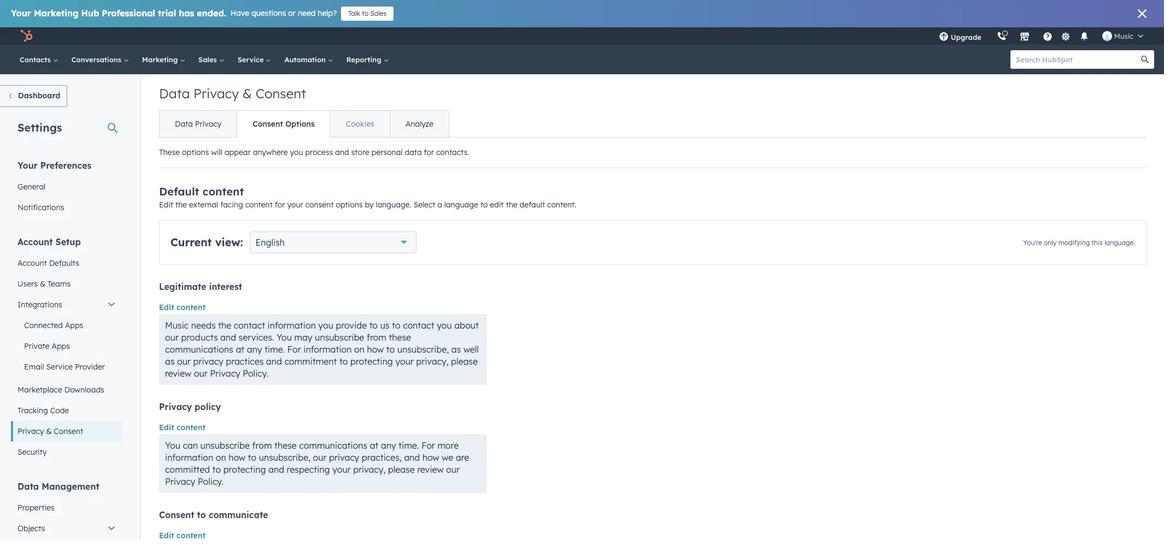 Task type: vqa. For each thing, say whether or not it's contained in the screenshot.
Call icon
no



Task type: describe. For each thing, give the bounding box(es) containing it.
3 edit content button from the top
[[159, 530, 206, 542]]

time. inside the you can unsubscribe from these communications at any time. for more information on how to unsubscribe, our privacy practices, and how we are committed to protecting and respecting your privacy, please review our privacy policy.
[[399, 441, 419, 451]]

content up needs
[[177, 303, 206, 313]]

marketplace
[[17, 385, 62, 395]]

please inside the you can unsubscribe from these communications at any time. for more information on how to unsubscribe, our privacy practices, and how we are committed to protecting and respecting your privacy, please review our privacy policy.
[[388, 465, 415, 476]]

data
[[405, 148, 422, 157]]

these inside the you can unsubscribe from these communications at any time. for more information on how to unsubscribe, our privacy practices, and how we are committed to protecting and respecting your privacy, please review our privacy policy.
[[274, 441, 297, 451]]

0 vertical spatial options
[[182, 148, 209, 157]]

settings image
[[1061, 32, 1071, 42]]

0 horizontal spatial sales
[[198, 55, 219, 64]]

from inside the you can unsubscribe from these communications at any time. for more information on how to unsubscribe, our privacy practices, and how we are committed to protecting and respecting your privacy, please review our privacy policy.
[[252, 441, 272, 451]]

our down we
[[446, 465, 460, 476]]

view:
[[215, 236, 243, 249]]

default
[[159, 185, 199, 198]]

to inside default content edit the external facing content for your consent options by language. select a language to edit the default content.
[[480, 200, 488, 210]]

settings
[[17, 121, 62, 134]]

review inside music needs the contact information you provide to us to contact you about our products and services. you may unsubscribe from these communications at any time. for information on how to unsubscribe, as well as our privacy practices and commitment to protecting your privacy, please review our privacy policy.
[[165, 368, 192, 379]]

defaults
[[49, 259, 79, 268]]

account for account setup
[[17, 237, 53, 248]]

will
[[211, 148, 222, 157]]

notifications
[[17, 203, 64, 213]]

talk to sales button
[[341, 7, 394, 21]]

and left store
[[335, 148, 349, 157]]

contacts.
[[436, 148, 469, 157]]

communicate
[[209, 510, 268, 521]]

Search HubSpot search field
[[1011, 50, 1145, 69]]

music button
[[1096, 27, 1150, 45]]

2 horizontal spatial &
[[243, 85, 252, 102]]

need
[[298, 8, 316, 18]]

committed
[[165, 465, 210, 476]]

settings link
[[1059, 30, 1073, 42]]

information inside the you can unsubscribe from these communications at any time. for more information on how to unsubscribe, our privacy practices, and how we are committed to protecting and respecting your privacy, please review our privacy policy.
[[165, 453, 213, 463]]

personal
[[371, 148, 403, 157]]

interest
[[209, 281, 242, 292]]

automation
[[284, 55, 328, 64]]

0 vertical spatial as
[[451, 344, 461, 355]]

questions
[[251, 8, 286, 18]]

consent up consent options link
[[256, 85, 306, 102]]

respecting
[[287, 465, 330, 476]]

ended.
[[197, 8, 226, 19]]

content up facing
[[203, 185, 244, 198]]

account setup element
[[11, 236, 122, 463]]

privacy inside music needs the contact information you provide to us to contact you about our products and services. you may unsubscribe from these communications at any time. for information on how to unsubscribe, as well as our privacy practices and commitment to protecting your privacy, please review our privacy policy.
[[193, 356, 223, 367]]

1 contact from the left
[[234, 320, 265, 331]]

sales inside button
[[370, 9, 387, 17]]

users
[[17, 279, 38, 289]]

service link
[[231, 45, 278, 74]]

privacy inside the you can unsubscribe from these communications at any time. for more information on how to unsubscribe, our privacy practices, and how we are committed to protecting and respecting your privacy, please review our privacy policy.
[[165, 477, 195, 488]]

privacy, inside the you can unsubscribe from these communications at any time. for more information on how to unsubscribe, our privacy practices, and how we are committed to protecting and respecting your privacy, please review our privacy policy.
[[353, 465, 386, 476]]

account defaults
[[17, 259, 79, 268]]

consent down committed
[[159, 510, 194, 521]]

calling icon button
[[992, 29, 1011, 43]]

talk
[[348, 9, 360, 17]]

any inside the you can unsubscribe from these communications at any time. for more information on how to unsubscribe, our privacy practices, and how we are committed to protecting and respecting your privacy, please review our privacy policy.
[[381, 441, 396, 451]]

email service provider link
[[11, 357, 122, 378]]

marketing link
[[135, 45, 192, 74]]

current view:
[[171, 236, 243, 249]]

search button
[[1136, 50, 1154, 69]]

2 contact from the left
[[403, 320, 434, 331]]

on inside music needs the contact information you provide to us to contact you about our products and services. you may unsubscribe from these communications at any time. for information on how to unsubscribe, as well as our privacy practices and commitment to protecting your privacy, please review our privacy policy.
[[354, 344, 365, 355]]

cookies link
[[330, 111, 390, 137]]

please inside music needs the contact information you provide to us to contact you about our products and services. you may unsubscribe from these communications at any time. for information on how to unsubscribe, as well as our privacy practices and commitment to protecting your privacy, please review our privacy policy.
[[451, 356, 478, 367]]

help image
[[1043, 32, 1053, 42]]

your marketing hub professional trial has ended. have questions or need help?
[[11, 8, 337, 19]]

practices,
[[362, 453, 402, 463]]

provide
[[336, 320, 367, 331]]

0 vertical spatial marketing
[[34, 8, 78, 19]]

account for account defaults
[[17, 259, 47, 268]]

0 horizontal spatial how
[[229, 453, 245, 463]]

language
[[444, 200, 478, 210]]

data for data privacy & consent
[[159, 85, 190, 102]]

and right practices
[[266, 356, 282, 367]]

1 horizontal spatial service
[[238, 55, 266, 64]]

privacy, inside music needs the contact information you provide to us to contact you about our products and services. you may unsubscribe from these communications at any time. for information on how to unsubscribe, as well as our privacy practices and commitment to protecting your privacy, please review our privacy policy.
[[416, 356, 449, 367]]

communications inside the you can unsubscribe from these communications at any time. for more information on how to unsubscribe, our privacy practices, and how we are committed to protecting and respecting your privacy, please review our privacy policy.
[[299, 441, 367, 451]]

sales link
[[192, 45, 231, 74]]

consent inside consent options link
[[253, 119, 283, 129]]

you for information
[[318, 320, 333, 331]]

privacy inside "link"
[[17, 427, 44, 437]]

content up can
[[177, 423, 206, 433]]

communications inside music needs the contact information you provide to us to contact you about our products and services. you may unsubscribe from these communications at any time. for information on how to unsubscribe, as well as our privacy practices and commitment to protecting your privacy, please review our privacy policy.
[[165, 344, 233, 355]]

edit content for you
[[159, 423, 206, 433]]

marketplaces button
[[1013, 27, 1036, 45]]

integrations button
[[11, 295, 122, 315]]

only
[[1044, 239, 1057, 247]]

tracking code
[[17, 406, 69, 416]]

data for data management
[[17, 482, 39, 492]]

close image
[[1138, 9, 1147, 18]]

we
[[442, 453, 453, 463]]

process
[[305, 148, 333, 157]]

commitment
[[284, 356, 337, 367]]

connected
[[24, 321, 63, 331]]

marketplace downloads
[[17, 385, 104, 395]]

service inside 'link'
[[46, 362, 73, 372]]

for inside music needs the contact information you provide to us to contact you about our products and services. you may unsubscribe from these communications at any time. for information on how to unsubscribe, as well as our privacy practices and commitment to protecting your privacy, please review our privacy policy.
[[287, 344, 301, 355]]

account setup
[[17, 237, 81, 248]]

automation link
[[278, 45, 340, 74]]

these options will appear anywhere you process and store personal data for contacts.
[[159, 148, 469, 157]]

edit content button for you
[[159, 421, 206, 435]]

help?
[[318, 8, 337, 18]]

unsubscribe, inside the you can unsubscribe from these communications at any time. for more information on how to unsubscribe, our privacy practices, and how we are committed to protecting and respecting your privacy, please review our privacy policy.
[[259, 453, 311, 463]]

for inside default content edit the external facing content for your consent options by language. select a language to edit the default content.
[[275, 200, 285, 210]]

0 vertical spatial for
[[424, 148, 434, 157]]

time. inside music needs the contact information you provide to us to contact you about our products and services. you may unsubscribe from these communications at any time. for information on how to unsubscribe, as well as our privacy practices and commitment to protecting your privacy, please review our privacy policy.
[[265, 344, 285, 355]]

well
[[463, 344, 479, 355]]

facing
[[220, 200, 243, 210]]

music needs the contact information you provide to us to contact you about our products and services. you may unsubscribe from these communications at any time. for information on how to unsubscribe, as well as our privacy practices and commitment to protecting your privacy, please review our privacy policy.
[[165, 320, 479, 379]]

options inside default content edit the external facing content for your consent options by language. select a language to edit the default content.
[[336, 200, 363, 210]]

marketplaces image
[[1020, 32, 1030, 42]]

modifying
[[1059, 239, 1090, 247]]

unsubscribe inside the you can unsubscribe from these communications at any time. for more information on how to unsubscribe, our privacy practices, and how we are committed to protecting and respecting your privacy, please review our privacy policy.
[[200, 441, 250, 451]]

cookies
[[346, 119, 374, 129]]

more
[[438, 441, 459, 451]]

upgrade image
[[939, 32, 949, 42]]

your inside default content edit the external facing content for your consent options by language. select a language to edit the default content.
[[287, 200, 303, 210]]

users & teams
[[17, 279, 71, 289]]

hub
[[81, 8, 99, 19]]

conversations
[[71, 55, 123, 64]]

the inside music needs the contact information you provide to us to contact you about our products and services. you may unsubscribe from these communications at any time. for information on how to unsubscribe, as well as our privacy practices and commitment to protecting your privacy, please review our privacy policy.
[[218, 320, 231, 331]]

these
[[159, 148, 180, 157]]

on inside the you can unsubscribe from these communications at any time. for more information on how to unsubscribe, our privacy practices, and how we are committed to protecting and respecting your privacy, please review our privacy policy.
[[216, 453, 226, 463]]

data privacy
[[175, 119, 221, 129]]

default
[[520, 200, 545, 210]]

edit
[[490, 200, 504, 210]]

language. inside default content edit the external facing content for your consent options by language. select a language to edit the default content.
[[376, 200, 411, 210]]

select
[[414, 200, 435, 210]]

notifications link
[[11, 197, 122, 218]]

protecting inside the you can unsubscribe from these communications at any time. for more information on how to unsubscribe, our privacy practices, and how we are committed to protecting and respecting your privacy, please review our privacy policy.
[[223, 465, 266, 476]]

setup
[[55, 237, 81, 248]]

a
[[437, 200, 442, 210]]

data for data privacy
[[175, 119, 193, 129]]

music for music
[[1114, 32, 1134, 40]]

edit content button for music
[[159, 301, 206, 314]]

at inside the you can unsubscribe from these communications at any time. for more information on how to unsubscribe, our privacy practices, and how we are committed to protecting and respecting your privacy, please review our privacy policy.
[[370, 441, 379, 451]]

legitimate interest
[[159, 281, 242, 292]]

edit inside default content edit the external facing content for your consent options by language. select a language to edit the default content.
[[159, 200, 173, 210]]

privacy down the sales link
[[194, 85, 239, 102]]

english
[[256, 237, 285, 248]]

2 horizontal spatial how
[[422, 453, 439, 463]]

private apps link
[[11, 336, 122, 357]]

provider
[[75, 362, 105, 372]]

calling icon image
[[997, 32, 1007, 42]]

analyze link
[[390, 111, 449, 137]]



Task type: locate. For each thing, give the bounding box(es) containing it.
for down may
[[287, 344, 301, 355]]

communications
[[165, 344, 233, 355], [299, 441, 367, 451]]

privacy up will
[[195, 119, 221, 129]]

0 vertical spatial policy.
[[243, 368, 269, 379]]

integrations
[[17, 300, 62, 310]]

1 vertical spatial your
[[395, 356, 414, 367]]

to inside button
[[362, 9, 368, 17]]

marketing left the hub
[[34, 8, 78, 19]]

music inside music popup button
[[1114, 32, 1134, 40]]

1 vertical spatial information
[[303, 344, 352, 355]]

0 vertical spatial privacy
[[193, 356, 223, 367]]

protecting up communicate
[[223, 465, 266, 476]]

information up commitment
[[303, 344, 352, 355]]

how inside music needs the contact information you provide to us to contact you about our products and services. you may unsubscribe from these communications at any time. for information on how to unsubscribe, as well as our privacy practices and commitment to protecting your privacy, please review our privacy policy.
[[367, 344, 384, 355]]

1 vertical spatial on
[[216, 453, 226, 463]]

menu item
[[989, 27, 991, 45]]

and right practices, in the bottom of the page
[[404, 453, 420, 463]]

your
[[287, 200, 303, 210], [395, 356, 414, 367], [332, 465, 351, 476]]

policy. down practices
[[243, 368, 269, 379]]

for inside the you can unsubscribe from these communications at any time. for more information on how to unsubscribe, our privacy practices, and how we are committed to protecting and respecting your privacy, please review our privacy policy.
[[421, 441, 435, 451]]

0 vertical spatial from
[[367, 332, 386, 343]]

edit down legitimate
[[159, 303, 174, 313]]

these
[[389, 332, 411, 343], [274, 441, 297, 451]]

information
[[268, 320, 316, 331], [303, 344, 352, 355], [165, 453, 213, 463]]

1 horizontal spatial options
[[336, 200, 363, 210]]

data up properties
[[17, 482, 39, 492]]

menu
[[931, 27, 1151, 45]]

at up practices, in the bottom of the page
[[370, 441, 379, 451]]

consent options
[[253, 119, 315, 129]]

0 horizontal spatial protecting
[[223, 465, 266, 476]]

talk to sales
[[348, 9, 387, 17]]

1 horizontal spatial communications
[[299, 441, 367, 451]]

apps up "email service provider"
[[52, 342, 70, 351]]

privacy
[[194, 85, 239, 102], [195, 119, 221, 129], [210, 368, 240, 379], [159, 402, 192, 413], [17, 427, 44, 437], [165, 477, 195, 488]]

policy.
[[243, 368, 269, 379], [198, 477, 224, 488]]

1 account from the top
[[17, 237, 53, 248]]

english button
[[250, 232, 416, 254]]

1 vertical spatial communications
[[299, 441, 367, 451]]

to
[[362, 9, 368, 17], [480, 200, 488, 210], [369, 320, 378, 331], [392, 320, 401, 331], [386, 344, 395, 355], [339, 356, 348, 367], [248, 453, 256, 463], [212, 465, 221, 476], [197, 510, 206, 521]]

1 vertical spatial sales
[[198, 55, 219, 64]]

at up practices
[[236, 344, 244, 355]]

objects button
[[11, 519, 122, 539]]

any down "services."
[[247, 344, 262, 355]]

1 horizontal spatial you
[[277, 332, 292, 343]]

menu containing music
[[931, 27, 1151, 45]]

security
[[17, 448, 47, 457]]

privacy
[[193, 356, 223, 367], [329, 453, 359, 463]]

at inside music needs the contact information you provide to us to contact you about our products and services. you may unsubscribe from these communications at any time. for information on how to unsubscribe, as well as our privacy practices and commitment to protecting your privacy, please review our privacy policy.
[[236, 344, 244, 355]]

1 horizontal spatial &
[[46, 427, 52, 437]]

you left may
[[277, 332, 292, 343]]

please down well
[[451, 356, 478, 367]]

for
[[287, 344, 301, 355], [421, 441, 435, 451]]

search image
[[1141, 56, 1149, 63]]

the down default
[[175, 200, 187, 210]]

data management element
[[11, 481, 122, 542]]

consent options link
[[237, 111, 330, 137]]

edit content button down 'consent to communicate'
[[159, 530, 206, 542]]

review inside the you can unsubscribe from these communications at any time. for more information on how to unsubscribe, our privacy practices, and how we are committed to protecting and respecting your privacy, please review our privacy policy.
[[417, 465, 444, 476]]

consent up security link
[[54, 427, 83, 437]]

apps for private apps
[[52, 342, 70, 351]]

content right facing
[[245, 200, 273, 210]]

2 vertical spatial your
[[332, 465, 351, 476]]

privacy down committed
[[165, 477, 195, 488]]

1 vertical spatial unsubscribe,
[[259, 453, 311, 463]]

0 horizontal spatial please
[[388, 465, 415, 476]]

consent inside privacy & consent "link"
[[54, 427, 83, 437]]

needs
[[191, 320, 216, 331]]

navigation
[[159, 110, 449, 138]]

contacts link
[[13, 45, 65, 74]]

and left "services."
[[220, 332, 236, 343]]

0 horizontal spatial on
[[216, 453, 226, 463]]

1 vertical spatial service
[[46, 362, 73, 372]]

privacy inside the you can unsubscribe from these communications at any time. for more information on how to unsubscribe, our privacy practices, and how we are committed to protecting and respecting your privacy, please review our privacy policy.
[[329, 453, 359, 463]]

account
[[17, 237, 53, 248], [17, 259, 47, 268]]

0 horizontal spatial marketing
[[34, 8, 78, 19]]

marketing inside 'marketing' link
[[142, 55, 180, 64]]

edit content button up can
[[159, 421, 206, 435]]

connected apps link
[[11, 315, 122, 336]]

0 vertical spatial your
[[11, 8, 31, 19]]

connected apps
[[24, 321, 83, 331]]

policy
[[195, 402, 221, 413]]

communications down products
[[165, 344, 233, 355]]

privacy up the security on the left of page
[[17, 427, 44, 437]]

your inside the you can unsubscribe from these communications at any time. for more information on how to unsubscribe, our privacy practices, and how we are committed to protecting and respecting your privacy, please review our privacy policy.
[[332, 465, 351, 476]]

please
[[451, 356, 478, 367], [388, 465, 415, 476]]

data privacy link
[[160, 111, 237, 137]]

privacy down practices
[[210, 368, 240, 379]]

content
[[203, 185, 244, 198], [245, 200, 273, 210], [177, 303, 206, 313], [177, 423, 206, 433], [177, 531, 206, 541]]

you left can
[[165, 441, 180, 451]]

1 horizontal spatial music
[[1114, 32, 1134, 40]]

privacy policy
[[159, 402, 221, 413]]

0 vertical spatial &
[[243, 85, 252, 102]]

sales right talk
[[370, 9, 387, 17]]

1 horizontal spatial on
[[354, 344, 365, 355]]

content down 'consent to communicate'
[[177, 531, 206, 541]]

you
[[277, 332, 292, 343], [165, 441, 180, 451]]

email service provider
[[24, 362, 105, 372]]

your for your marketing hub professional trial has ended. have questions or need help?
[[11, 8, 31, 19]]

& right 'users' on the bottom of page
[[40, 279, 45, 289]]

& inside "link"
[[46, 427, 52, 437]]

1 vertical spatial unsubscribe
[[200, 441, 250, 451]]

options
[[285, 119, 315, 129]]

1 vertical spatial as
[[165, 356, 175, 367]]

1 horizontal spatial privacy,
[[416, 356, 449, 367]]

for up the english
[[275, 200, 285, 210]]

privacy & consent link
[[11, 421, 122, 442]]

0 vertical spatial service
[[238, 55, 266, 64]]

can
[[183, 441, 198, 451]]

data
[[159, 85, 190, 102], [175, 119, 193, 129], [17, 482, 39, 492]]

3 edit content from the top
[[159, 531, 206, 541]]

as
[[451, 344, 461, 355], [165, 356, 175, 367]]

2 account from the top
[[17, 259, 47, 268]]

any up practices, in the bottom of the page
[[381, 441, 396, 451]]

1 horizontal spatial protecting
[[350, 356, 393, 367]]

review down we
[[417, 465, 444, 476]]

1 horizontal spatial for
[[421, 441, 435, 451]]

trial
[[158, 8, 176, 19]]

upgrade
[[951, 33, 982, 42]]

0 vertical spatial protecting
[[350, 356, 393, 367]]

properties link
[[11, 498, 122, 519]]

0 vertical spatial unsubscribe
[[315, 332, 364, 343]]

tracking code link
[[11, 401, 122, 421]]

your up general
[[17, 160, 38, 171]]

1 horizontal spatial these
[[389, 332, 411, 343]]

the right needs
[[218, 320, 231, 331]]

edit content button down legitimate
[[159, 301, 206, 314]]

1 horizontal spatial sales
[[370, 9, 387, 17]]

your inside your preferences element
[[17, 160, 38, 171]]

policy. inside the you can unsubscribe from these communications at any time. for more information on how to unsubscribe, our privacy practices, and how we are committed to protecting and respecting your privacy, please review our privacy policy.
[[198, 477, 224, 488]]

0 horizontal spatial privacy
[[193, 356, 223, 367]]

language. right this
[[1105, 239, 1135, 247]]

0 horizontal spatial privacy,
[[353, 465, 386, 476]]

apps inside "link"
[[65, 321, 83, 331]]

1 vertical spatial account
[[17, 259, 47, 268]]

you left provide
[[318, 320, 333, 331]]

unsubscribe down provide
[[315, 332, 364, 343]]

for left more
[[421, 441, 435, 451]]

privacy down products
[[193, 356, 223, 367]]

protecting inside music needs the contact information you provide to us to contact you about our products and services. you may unsubscribe from these communications at any time. for information on how to unsubscribe, as well as our privacy practices and commitment to protecting your privacy, please review our privacy policy.
[[350, 356, 393, 367]]

1 horizontal spatial from
[[367, 332, 386, 343]]

reporting link
[[340, 45, 395, 74]]

2 horizontal spatial the
[[506, 200, 518, 210]]

2 vertical spatial edit content button
[[159, 530, 206, 542]]

1 edit content button from the top
[[159, 301, 206, 314]]

from inside music needs the contact information you provide to us to contact you about our products and services. you may unsubscribe from these communications at any time. for information on how to unsubscribe, as well as our privacy practices and commitment to protecting your privacy, please review our privacy policy.
[[367, 332, 386, 343]]

apps for connected apps
[[65, 321, 83, 331]]

unsubscribe, up respecting
[[259, 453, 311, 463]]

and
[[335, 148, 349, 157], [220, 332, 236, 343], [266, 356, 282, 367], [404, 453, 420, 463], [268, 465, 284, 476]]

1 vertical spatial marketing
[[142, 55, 180, 64]]

1 horizontal spatial at
[[370, 441, 379, 451]]

0 vertical spatial privacy,
[[416, 356, 449, 367]]

2 horizontal spatial you
[[437, 320, 452, 331]]

policy. down committed
[[198, 477, 224, 488]]

1 vertical spatial at
[[370, 441, 379, 451]]

our up policy
[[194, 368, 208, 379]]

2 edit from the top
[[159, 303, 174, 313]]

0 horizontal spatial music
[[165, 320, 189, 331]]

0 vertical spatial sales
[[370, 9, 387, 17]]

consent to communicate
[[159, 510, 268, 521]]

edit down 'consent to communicate'
[[159, 531, 174, 541]]

1 edit from the top
[[159, 200, 173, 210]]

1 vertical spatial data
[[175, 119, 193, 129]]

1 vertical spatial any
[[381, 441, 396, 451]]

0 horizontal spatial time.
[[265, 344, 285, 355]]

1 horizontal spatial as
[[451, 344, 461, 355]]

us
[[380, 320, 390, 331]]

these up respecting
[[274, 441, 297, 451]]

unsubscribe inside music needs the contact information you provide to us to contact you about our products and services. you may unsubscribe from these communications at any time. for information on how to unsubscribe, as well as our privacy practices and commitment to protecting your privacy, please review our privacy policy.
[[315, 332, 364, 343]]

2 edit content from the top
[[159, 423, 206, 433]]

music right the greg robinson icon
[[1114, 32, 1134, 40]]

account up account defaults
[[17, 237, 53, 248]]

your for your preferences
[[17, 160, 38, 171]]

you inside music needs the contact information you provide to us to contact you about our products and services. you may unsubscribe from these communications at any time. for information on how to unsubscribe, as well as our privacy practices and commitment to protecting your privacy, please review our privacy policy.
[[277, 332, 292, 343]]

your up hubspot 'image'
[[11, 8, 31, 19]]

hubspot link
[[13, 30, 41, 43]]

products
[[181, 332, 218, 343]]

greg robinson image
[[1102, 31, 1112, 41]]

account up 'users' on the bottom of page
[[17, 259, 47, 268]]

communications up respecting
[[299, 441, 367, 451]]

appear
[[225, 148, 251, 157]]

users & teams link
[[11, 274, 122, 295]]

security link
[[11, 442, 122, 463]]

private
[[24, 342, 49, 351]]

1 vertical spatial apps
[[52, 342, 70, 351]]

consent up anywhere
[[253, 119, 283, 129]]

2 vertical spatial &
[[46, 427, 52, 437]]

please down practices, in the bottom of the page
[[388, 465, 415, 476]]

on down policy
[[216, 453, 226, 463]]

apps up private apps link
[[65, 321, 83, 331]]

1 vertical spatial edit content
[[159, 423, 206, 433]]

1 edit content from the top
[[159, 303, 206, 313]]

& for teams
[[40, 279, 45, 289]]

1 vertical spatial time.
[[399, 441, 419, 451]]

edit
[[159, 200, 173, 210], [159, 303, 174, 313], [159, 423, 174, 433], [159, 531, 174, 541]]

information up may
[[268, 320, 316, 331]]

professional
[[102, 8, 155, 19]]

dashboard
[[18, 91, 60, 101]]

1 horizontal spatial language.
[[1105, 239, 1135, 247]]

edit content for music
[[159, 303, 206, 313]]

the right edit
[[506, 200, 518, 210]]

1 vertical spatial review
[[417, 465, 444, 476]]

edit content down 'consent to communicate'
[[159, 531, 206, 541]]

as left well
[[451, 344, 461, 355]]

unsubscribe, inside music needs the contact information you provide to us to contact you about our products and services. you may unsubscribe from these communications at any time. for information on how to unsubscribe, as well as our privacy practices and commitment to protecting your privacy, please review our privacy policy.
[[397, 344, 449, 355]]

dashboard link
[[0, 85, 67, 107]]

1 vertical spatial edit content button
[[159, 421, 206, 435]]

edit content down legitimate
[[159, 303, 206, 313]]

from
[[367, 332, 386, 343], [252, 441, 272, 451]]

your preferences element
[[11, 160, 122, 218]]

0 horizontal spatial &
[[40, 279, 45, 289]]

you can unsubscribe from these communications at any time. for more information on how to unsubscribe, our privacy practices, and how we are committed to protecting and respecting your privacy, please review our privacy policy.
[[165, 441, 469, 488]]

1 horizontal spatial your
[[332, 465, 351, 476]]

your inside music needs the contact information you provide to us to contact you about our products and services. you may unsubscribe from these communications at any time. for information on how to unsubscribe, as well as our privacy practices and commitment to protecting your privacy, please review our privacy policy.
[[395, 356, 414, 367]]

1 horizontal spatial any
[[381, 441, 396, 451]]

1 horizontal spatial please
[[451, 356, 478, 367]]

1 horizontal spatial how
[[367, 344, 384, 355]]

content.
[[547, 200, 576, 210]]

data up these
[[175, 119, 193, 129]]

privacy left policy
[[159, 402, 192, 413]]

notifications button
[[1075, 27, 1094, 45]]

2 horizontal spatial your
[[395, 356, 414, 367]]

any
[[247, 344, 262, 355], [381, 441, 396, 451]]

0 horizontal spatial the
[[175, 200, 187, 210]]

privacy inside music needs the contact information you provide to us to contact you about our products and services. you may unsubscribe from these communications at any time. for information on how to unsubscribe, as well as our privacy practices and commitment to protecting your privacy, please review our privacy policy.
[[210, 368, 240, 379]]

you inside the you can unsubscribe from these communications at any time. for more information on how to unsubscribe, our privacy practices, and how we are committed to protecting and respecting your privacy, please review our privacy policy.
[[165, 441, 180, 451]]

0 horizontal spatial review
[[165, 368, 192, 379]]

2 vertical spatial information
[[165, 453, 213, 463]]

0 horizontal spatial you
[[290, 148, 303, 157]]

music up products
[[165, 320, 189, 331]]

1 vertical spatial options
[[336, 200, 363, 210]]

privacy & consent
[[17, 427, 83, 437]]

objects
[[17, 524, 45, 534]]

sales up data privacy & consent
[[198, 55, 219, 64]]

protecting down us
[[350, 356, 393, 367]]

1 horizontal spatial privacy
[[329, 453, 359, 463]]

edit content up can
[[159, 423, 206, 433]]

& down tracking code
[[46, 427, 52, 437]]

navigation containing data privacy
[[159, 110, 449, 138]]

consent
[[256, 85, 306, 102], [253, 119, 283, 129], [54, 427, 83, 437], [159, 510, 194, 521]]

4 edit from the top
[[159, 531, 174, 541]]

unsubscribe right can
[[200, 441, 250, 451]]

and left respecting
[[268, 465, 284, 476]]

private apps
[[24, 342, 70, 351]]

options
[[182, 148, 209, 157], [336, 200, 363, 210]]

options left will
[[182, 148, 209, 157]]

anywhere
[[253, 148, 288, 157]]

may
[[294, 332, 312, 343]]

or
[[288, 8, 296, 18]]

review up privacy policy
[[165, 368, 192, 379]]

0 horizontal spatial as
[[165, 356, 175, 367]]

2 edit content button from the top
[[159, 421, 206, 435]]

the
[[175, 200, 187, 210], [506, 200, 518, 210], [218, 320, 231, 331]]

unsubscribe, left well
[[397, 344, 449, 355]]

1 vertical spatial these
[[274, 441, 297, 451]]

our down products
[[177, 356, 191, 367]]

hubspot image
[[20, 30, 33, 43]]

for right data at the top of page
[[424, 148, 434, 157]]

1 vertical spatial language.
[[1105, 239, 1135, 247]]

service up data privacy & consent
[[238, 55, 266, 64]]

0 vertical spatial edit content
[[159, 303, 206, 313]]

1 horizontal spatial unsubscribe,
[[397, 344, 449, 355]]

preferences
[[40, 160, 92, 171]]

3 edit from the top
[[159, 423, 174, 433]]

contact right us
[[403, 320, 434, 331]]

music inside music needs the contact information you provide to us to contact you about our products and services. you may unsubscribe from these communications at any time. for information on how to unsubscribe, as well as our privacy practices and commitment to protecting your privacy, please review our privacy policy.
[[165, 320, 189, 331]]

1 vertical spatial for
[[275, 200, 285, 210]]

marketing down trial
[[142, 55, 180, 64]]

0 horizontal spatial any
[[247, 344, 262, 355]]

you for anywhere
[[290, 148, 303, 157]]

0 vertical spatial apps
[[65, 321, 83, 331]]

0 horizontal spatial from
[[252, 441, 272, 451]]

email
[[24, 362, 44, 372]]

any inside music needs the contact information you provide to us to contact you about our products and services. you may unsubscribe from these communications at any time. for information on how to unsubscribe, as well as our privacy practices and commitment to protecting your privacy, please review our privacy policy.
[[247, 344, 262, 355]]

0 horizontal spatial for
[[275, 200, 285, 210]]

help button
[[1038, 27, 1057, 45]]

time. down "services."
[[265, 344, 285, 355]]

0 horizontal spatial you
[[165, 441, 180, 451]]

0 horizontal spatial options
[[182, 148, 209, 157]]

you left about at the left
[[437, 320, 452, 331]]

notifications image
[[1079, 32, 1089, 42]]

1 horizontal spatial policy.
[[243, 368, 269, 379]]

as up privacy policy
[[165, 356, 175, 367]]

0 vertical spatial any
[[247, 344, 262, 355]]

information down can
[[165, 453, 213, 463]]

1 horizontal spatial the
[[218, 320, 231, 331]]

contact up "services."
[[234, 320, 265, 331]]

code
[[50, 406, 69, 416]]

time. up practices, in the bottom of the page
[[399, 441, 419, 451]]

1 horizontal spatial review
[[417, 465, 444, 476]]

options left the "by"
[[336, 200, 363, 210]]

about
[[454, 320, 479, 331]]

0 vertical spatial information
[[268, 320, 316, 331]]

on down provide
[[354, 344, 365, 355]]

you left process
[[290, 148, 303, 157]]

properties
[[17, 503, 54, 513]]

have
[[231, 8, 249, 18]]

our up respecting
[[313, 453, 327, 463]]

0 horizontal spatial unsubscribe,
[[259, 453, 311, 463]]

music for music needs the contact information you provide to us to contact you about our products and services. you may unsubscribe from these communications at any time. for information on how to unsubscribe, as well as our privacy practices and commitment to protecting your privacy, please review our privacy policy.
[[165, 320, 189, 331]]

services.
[[239, 332, 274, 343]]

language. right the "by"
[[376, 200, 411, 210]]

1 vertical spatial from
[[252, 441, 272, 451]]

1 horizontal spatial you
[[318, 320, 333, 331]]

apps
[[65, 321, 83, 331], [52, 342, 70, 351]]

& inside 'link'
[[40, 279, 45, 289]]

0 horizontal spatial your
[[287, 200, 303, 210]]

& down service link
[[243, 85, 252, 102]]

1 horizontal spatial time.
[[399, 441, 419, 451]]

0 vertical spatial at
[[236, 344, 244, 355]]

edit down default
[[159, 200, 173, 210]]

edit down privacy policy
[[159, 423, 174, 433]]

general
[[17, 182, 46, 192]]

general link
[[11, 177, 122, 197]]

& for consent
[[46, 427, 52, 437]]

these inside music needs the contact information you provide to us to contact you about our products and services. you may unsubscribe from these communications at any time. for information on how to unsubscribe, as well as our privacy practices and commitment to protecting your privacy, please review our privacy policy.
[[389, 332, 411, 343]]

0 horizontal spatial these
[[274, 441, 297, 451]]

data management
[[17, 482, 99, 492]]

policy. inside music needs the contact information you provide to us to contact you about our products and services. you may unsubscribe from these communications at any time. for information on how to unsubscribe, as well as our privacy practices and commitment to protecting your privacy, please review our privacy policy.
[[243, 368, 269, 379]]

store
[[351, 148, 369, 157]]

1 vertical spatial &
[[40, 279, 45, 289]]

how
[[367, 344, 384, 355], [229, 453, 245, 463], [422, 453, 439, 463]]

service down private apps link
[[46, 362, 73, 372]]

our left products
[[165, 332, 179, 343]]



